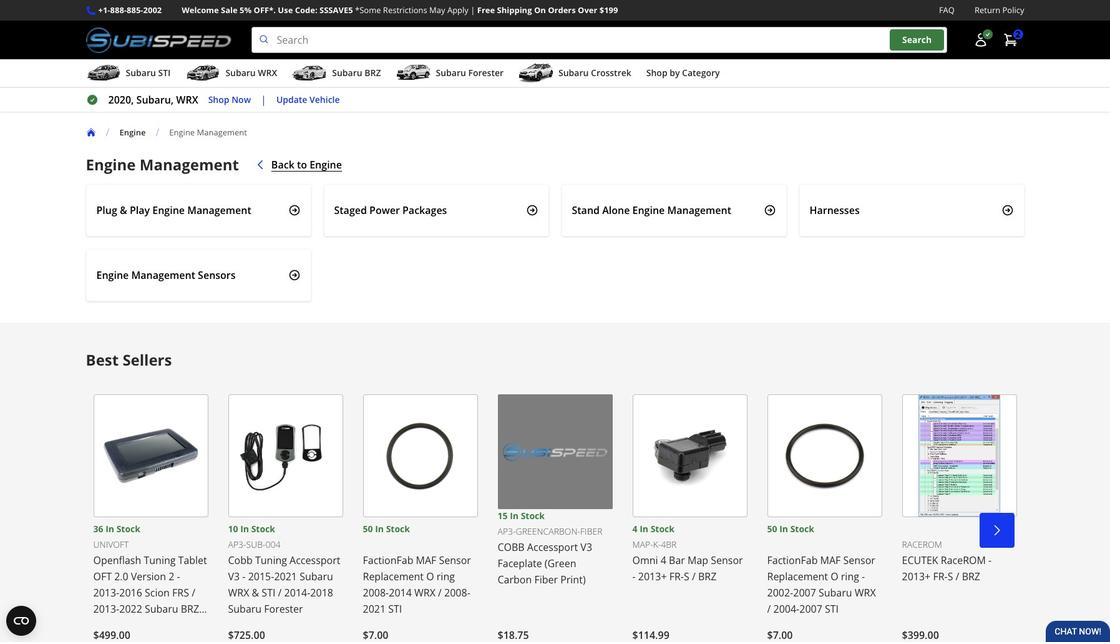 Task type: locate. For each thing, give the bounding box(es) containing it.
1 horizontal spatial accessport
[[527, 541, 578, 554]]

s down bar
[[684, 570, 690, 584]]

1 horizontal spatial 4
[[661, 554, 667, 568]]

maf
[[416, 554, 437, 568], [821, 554, 841, 568]]

sensor left ecutek
[[844, 554, 876, 568]]

management
[[197, 126, 247, 138], [140, 154, 239, 175], [187, 204, 251, 217], [668, 204, 732, 217], [131, 269, 195, 282]]

vehicle
[[310, 93, 340, 105]]

sensor inside 4 in stock map-k-4br omni 4 bar map sensor - 2013+ fr-s / brz
[[711, 554, 743, 568]]

1 ring from the left
[[437, 570, 455, 584]]

subaru sti
[[126, 67, 171, 79]]

sti down "2014"
[[388, 602, 402, 616]]

1 horizontal spatial v3
[[581, 541, 592, 554]]

shop for shop now
[[208, 93, 229, 105]]

replacement up "2002-"
[[768, 570, 828, 584]]

0 horizontal spatial 2021
[[274, 570, 297, 584]]

& left play
[[120, 204, 127, 217]]

1 horizontal spatial tuning
[[255, 554, 287, 568]]

1 horizontal spatial 50 in stock
[[768, 523, 815, 535]]

1 horizontal spatial s
[[948, 570, 954, 584]]

fr- down ecutek
[[933, 570, 948, 584]]

/ down tablet
[[202, 602, 205, 616]]

home image
[[86, 127, 96, 137]]

shop by category
[[647, 67, 720, 79]]

2 sensor from the left
[[711, 554, 743, 568]]

o inside factionfab maf sensor replacement o ring 2008-2014 wrx / 2008- 2021 sti
[[426, 570, 434, 584]]

0 horizontal spatial ap3-
[[228, 539, 246, 551]]

accessport up 2018
[[290, 554, 340, 568]]

4 left bar
[[661, 554, 667, 568]]

map
[[688, 554, 709, 568]]

brz inside dropdown button
[[365, 67, 381, 79]]

sensor inside factionfab maf sensor replacement o ring 2008-2014 wrx / 2008- 2021 sti
[[439, 554, 471, 568]]

omni 4 bar map sensor - 2013+ fr-s / brz image
[[633, 395, 748, 518]]

subaru inside 36 in stock univoft openflash tuning tablet oft 2.0 version 2 - 2013-2016 scion frs / 2013-2022 subaru brz / toyota 86
[[145, 602, 178, 616]]

/ inside factionfab maf sensor replacement o ring 2008-2014 wrx / 2008- 2021 sti
[[438, 586, 442, 600]]

2015-
[[248, 570, 274, 584]]

2 o from the left
[[831, 570, 839, 584]]

sti up subaru,
[[158, 67, 171, 79]]

wrx
[[258, 67, 277, 79], [176, 93, 198, 107], [228, 586, 249, 600], [414, 586, 436, 600], [855, 586, 876, 600]]

1 tuning from the left
[[144, 554, 176, 568]]

sti inside subaru sti dropdown button
[[158, 67, 171, 79]]

subaru right "2002-"
[[819, 586, 852, 600]]

ap3- down 15
[[498, 526, 516, 538]]

subaru left crosstrek
[[559, 67, 589, 79]]

forester left a subaru crosstrek thumbnail image
[[468, 67, 504, 79]]

brz down the frs
[[181, 602, 199, 616]]

1 horizontal spatial sensor
[[711, 554, 743, 568]]

1 vertical spatial &
[[252, 586, 259, 600]]

1 50 in stock from the left
[[363, 523, 410, 535]]

ring
[[437, 570, 455, 584], [841, 570, 860, 584]]

factionfab maf sensor replacement o ring - 2002-2007 subaru wrx / 2004-2007 sti
[[768, 554, 876, 616]]

shop inside dropdown button
[[647, 67, 668, 79]]

1 vertical spatial shop
[[208, 93, 229, 105]]

engine
[[119, 126, 146, 138], [169, 126, 195, 138], [86, 154, 136, 175], [310, 158, 342, 172], [152, 204, 185, 217], [633, 204, 665, 217], [96, 269, 129, 282]]

86
[[128, 619, 139, 632]]

/ inside 4 in stock map-k-4br omni 4 bar map sensor - 2013+ fr-s / brz
[[692, 570, 696, 584]]

factionfab for 2002-
[[768, 554, 818, 568]]

0 horizontal spatial 2
[[169, 570, 174, 584]]

1 o from the left
[[426, 570, 434, 584]]

subaru down the scion
[[145, 602, 178, 616]]

50 for factionfab maf sensor replacement o ring 2008-2014 wrx / 2008- 2021 sti
[[363, 523, 373, 535]]

1 vertical spatial 2
[[169, 570, 174, 584]]

stock inside 4 in stock map-k-4br omni 4 bar map sensor - 2013+ fr-s / brz
[[651, 523, 675, 535]]

stock up greencarbon-
[[521, 510, 545, 522]]

sti inside factionfab maf sensor replacement o ring 2008-2014 wrx / 2008- 2021 sti
[[388, 602, 402, 616]]

brz left a subaru forester thumbnail image
[[365, 67, 381, 79]]

/ right home image
[[106, 126, 109, 139]]

2014-
[[284, 586, 310, 600]]

2007
[[794, 586, 816, 600], [800, 602, 823, 616]]

replacement inside factionfab maf sensor replacement o ring 2008-2014 wrx / 2008- 2021 sti
[[363, 570, 424, 584]]

2 inside the 2 button
[[1016, 28, 1021, 40]]

search input field
[[251, 27, 947, 53]]

0 vertical spatial &
[[120, 204, 127, 217]]

tuning inside 10 in stock ap3-sub-004 cobb tuning accessport v3  - 2015-2021 subaru wrx & sti / 2014-2018 subaru forester
[[255, 554, 287, 568]]

1 horizontal spatial maf
[[821, 554, 841, 568]]

1 vertical spatial 4
[[661, 554, 667, 568]]

15 in stock ap3-greencarbon-fiber cobb accessport v3 faceplate (green carbon fiber print)
[[498, 510, 603, 587]]

0 horizontal spatial tuning
[[144, 554, 176, 568]]

sensor for factionfab maf sensor replacement o ring - 2002-2007 subaru wrx / 2004-2007 sti
[[844, 554, 876, 568]]

2 factionfab from the left
[[768, 554, 818, 568]]

in inside 36 in stock univoft openflash tuning tablet oft 2.0 version 2 - 2013-2016 scion frs / 2013-2022 subaru brz / toyota 86
[[106, 523, 114, 535]]

search
[[903, 34, 932, 46]]

cobb
[[228, 554, 253, 568]]

replacement up "2014"
[[363, 570, 424, 584]]

0 vertical spatial ap3-
[[498, 526, 516, 538]]

fr- down bar
[[670, 570, 684, 584]]

openflash
[[93, 554, 141, 568]]

1 horizontal spatial 2021
[[363, 602, 386, 616]]

2002
[[143, 4, 162, 16]]

1 horizontal spatial 2008-
[[445, 586, 471, 600]]

back to engine link
[[254, 156, 342, 174]]

tuning
[[144, 554, 176, 568], [255, 554, 287, 568]]

stock up univoft
[[117, 523, 140, 535]]

s inside ecutek racerom - 2013+ fr-s / brz
[[948, 570, 954, 584]]

factionfab inside the factionfab maf sensor replacement o ring - 2002-2007 subaru wrx / 2004-2007 sti
[[768, 554, 818, 568]]

shop inside "link"
[[208, 93, 229, 105]]

cobb
[[498, 541, 525, 554]]

update vehicle
[[276, 93, 340, 105]]

4 in stock map-k-4br omni 4 bar map sensor - 2013+ fr-s / brz
[[633, 523, 743, 584]]

2 replacement from the left
[[768, 570, 828, 584]]

2 horizontal spatial sensor
[[844, 554, 876, 568]]

univoft
[[93, 539, 129, 551]]

2013+ down ecutek
[[902, 570, 931, 584]]

0 horizontal spatial v3
[[228, 570, 240, 584]]

factionfab for 2014
[[363, 554, 414, 568]]

1 vertical spatial forester
[[264, 602, 303, 616]]

brz
[[365, 67, 381, 79], [698, 570, 717, 584], [962, 570, 981, 584], [181, 602, 199, 616]]

/ left 2014-
[[278, 586, 282, 600]]

1 horizontal spatial factionfab
[[768, 554, 818, 568]]

forester down 2014-
[[264, 602, 303, 616]]

o
[[426, 570, 434, 584], [831, 570, 839, 584]]

0 horizontal spatial |
[[261, 93, 266, 107]]

in inside 15 in stock ap3-greencarbon-fiber cobb accessport v3 faceplate (green carbon fiber print)
[[510, 510, 519, 522]]

/ down subaru,
[[156, 126, 159, 139]]

1 vertical spatial ap3-
[[228, 539, 246, 551]]

o inside the factionfab maf sensor replacement o ring - 2002-2007 subaru wrx / 2004-2007 sti
[[831, 570, 839, 584]]

0 horizontal spatial factionfab
[[363, 554, 414, 568]]

in inside 4 in stock map-k-4br omni 4 bar map sensor - 2013+ fr-s / brz
[[640, 523, 649, 535]]

replacement for 2002-
[[768, 570, 828, 584]]

2 fr- from the left
[[933, 570, 948, 584]]

racerom
[[902, 539, 942, 551]]

2021 inside 10 in stock ap3-sub-004 cobb tuning accessport v3  - 2015-2021 subaru wrx & sti / 2014-2018 subaru forester
[[274, 570, 297, 584]]

1 horizontal spatial ap3-
[[498, 526, 516, 538]]

ring for /
[[437, 570, 455, 584]]

0 horizontal spatial &
[[120, 204, 127, 217]]

sensor right map
[[711, 554, 743, 568]]

sti right "2004-"
[[825, 602, 839, 616]]

sellers
[[123, 350, 172, 370]]

stock for omni
[[651, 523, 675, 535]]

a subaru forester thumbnail image image
[[396, 64, 431, 82]]

0 vertical spatial forester
[[468, 67, 504, 79]]

shop left by
[[647, 67, 668, 79]]

1 factionfab from the left
[[363, 554, 414, 568]]

2 50 from the left
[[768, 523, 778, 535]]

0 vertical spatial 2
[[1016, 28, 1021, 40]]

stock up k-
[[651, 523, 675, 535]]

0 horizontal spatial o
[[426, 570, 434, 584]]

/ down racerom
[[956, 570, 960, 584]]

4 up the map-
[[633, 523, 638, 535]]

& inside 10 in stock ap3-sub-004 cobb tuning accessport v3  - 2015-2021 subaru wrx & sti / 2014-2018 subaru forester
[[252, 586, 259, 600]]

oft
[[93, 570, 112, 584]]

accessport inside 10 in stock ap3-sub-004 cobb tuning accessport v3  - 2015-2021 subaru wrx & sti / 2014-2018 subaru forester
[[290, 554, 340, 568]]

- inside the factionfab maf sensor replacement o ring - 2002-2007 subaru wrx / 2004-2007 sti
[[862, 570, 865, 584]]

print)
[[561, 573, 586, 587]]

2020,
[[108, 93, 134, 107]]

stock inside 15 in stock ap3-greencarbon-fiber cobb accessport v3 faceplate (green carbon fiber print)
[[521, 510, 545, 522]]

0 horizontal spatial 50
[[363, 523, 373, 535]]

1 horizontal spatial ring
[[841, 570, 860, 584]]

subaru up 'now'
[[226, 67, 256, 79]]

sensor left cobb
[[439, 554, 471, 568]]

3 sensor from the left
[[844, 554, 876, 568]]

maf inside factionfab maf sensor replacement o ring 2008-2014 wrx / 2008- 2021 sti
[[416, 554, 437, 568]]

s down racerom
[[948, 570, 954, 584]]

forester inside dropdown button
[[468, 67, 504, 79]]

/ down map
[[692, 570, 696, 584]]

2013+ down omni
[[638, 570, 667, 584]]

1 horizontal spatial o
[[831, 570, 839, 584]]

2
[[1016, 28, 1021, 40], [169, 570, 174, 584]]

harnesses link
[[799, 184, 1025, 237]]

1 50 from the left
[[363, 523, 373, 535]]

category
[[682, 67, 720, 79]]

ap3- inside 10 in stock ap3-sub-004 cobb tuning accessport v3  - 2015-2021 subaru wrx & sti / 2014-2018 subaru forester
[[228, 539, 246, 551]]

replacement inside the factionfab maf sensor replacement o ring - 2002-2007 subaru wrx / 2004-2007 sti
[[768, 570, 828, 584]]

factionfab maf sensor replacement o ring - 2002-2007 subaru wrx / 2004-2007 sti image
[[768, 395, 882, 518]]

0 horizontal spatial 2013+
[[638, 570, 667, 584]]

s inside 4 in stock map-k-4br omni 4 bar map sensor - 2013+ fr-s / brz
[[684, 570, 690, 584]]

o for /
[[426, 570, 434, 584]]

0 horizontal spatial 2008-
[[363, 586, 389, 600]]

1 horizontal spatial shop
[[647, 67, 668, 79]]

tuning up version
[[144, 554, 176, 568]]

1 2013+ from the left
[[638, 570, 667, 584]]

sti down 2015-
[[262, 586, 276, 600]]

1 s from the left
[[684, 570, 690, 584]]

plug & play engine management
[[96, 204, 251, 217]]

stock up the sub-
[[251, 523, 275, 535]]

accessport down greencarbon-
[[527, 541, 578, 554]]

2013+ inside ecutek racerom - 2013+ fr-s / brz
[[902, 570, 931, 584]]

50 for factionfab maf sensor replacement o ring - 2002-2007 subaru wrx / 2004-2007 sti
[[768, 523, 778, 535]]

ap3- inside 15 in stock ap3-greencarbon-fiber cobb accessport v3 faceplate (green carbon fiber print)
[[498, 526, 516, 538]]

0 horizontal spatial 4
[[633, 523, 638, 535]]

2 s from the left
[[948, 570, 954, 584]]

subaru inside dropdown button
[[126, 67, 156, 79]]

subaru sti button
[[86, 62, 171, 87]]

0 vertical spatial v3
[[581, 541, 592, 554]]

2021
[[274, 570, 297, 584], [363, 602, 386, 616]]

& down 2015-
[[252, 586, 259, 600]]

faq
[[939, 4, 955, 16]]

v3 down the cobb
[[228, 570, 240, 584]]

0 horizontal spatial fr-
[[670, 570, 684, 584]]

engine link
[[119, 126, 156, 138], [119, 126, 146, 138]]

a subaru crosstrek thumbnail image image
[[519, 64, 554, 82]]

- inside 36 in stock univoft openflash tuning tablet oft 2.0 version 2 - 2013-2016 scion frs / 2013-2022 subaru brz / toyota 86
[[177, 570, 180, 584]]

1 horizontal spatial forester
[[468, 67, 504, 79]]

subaru crosstrek button
[[519, 62, 632, 87]]

maf inside the factionfab maf sensor replacement o ring - 2002-2007 subaru wrx / 2004-2007 sti
[[821, 554, 841, 568]]

0 horizontal spatial accessport
[[290, 554, 340, 568]]

stock inside 36 in stock univoft openflash tuning tablet oft 2.0 version 2 - 2013-2016 scion frs / 2013-2022 subaru brz / toyota 86
[[117, 523, 140, 535]]

2 ring from the left
[[841, 570, 860, 584]]

subaru,
[[136, 93, 174, 107]]

1 horizontal spatial replacement
[[768, 570, 828, 584]]

orders
[[548, 4, 576, 16]]

in for omni 4 bar map sensor - 2013+ fr-s / brz
[[640, 523, 649, 535]]

1 vertical spatial 2013-
[[93, 602, 119, 616]]

2013+
[[638, 570, 667, 584], [902, 570, 931, 584]]

ring inside factionfab maf sensor replacement o ring 2008-2014 wrx / 2008- 2021 sti
[[437, 570, 455, 584]]

*some
[[355, 4, 381, 16]]

sensor inside the factionfab maf sensor replacement o ring - 2002-2007 subaru wrx / 2004-2007 sti
[[844, 554, 876, 568]]

10 in stock ap3-sub-004 cobb tuning accessport v3  - 2015-2021 subaru wrx & sti / 2014-2018 subaru forester
[[228, 523, 340, 616]]

stock for cobb
[[521, 510, 545, 522]]

subaru up 2020, subaru, wrx
[[126, 67, 156, 79]]

code:
[[295, 4, 318, 16]]

888-
[[110, 4, 127, 16]]

0 horizontal spatial sensor
[[439, 554, 471, 568]]

2 tuning from the left
[[255, 554, 287, 568]]

50 in stock
[[363, 523, 410, 535], [768, 523, 815, 535]]

brz inside 36 in stock univoft openflash tuning tablet oft 2.0 version 2 - 2013-2016 scion frs / 2013-2022 subaru brz / toyota 86
[[181, 602, 199, 616]]

- inside ecutek racerom - 2013+ fr-s / brz
[[989, 554, 992, 568]]

2 50 in stock from the left
[[768, 523, 815, 535]]

0 horizontal spatial shop
[[208, 93, 229, 105]]

cobb tuning accessport v3  - 2015-2021 subaru wrx & sti / 2014-2018 subaru forester image
[[228, 395, 343, 518]]

brz down map
[[698, 570, 717, 584]]

1 horizontal spatial 2
[[1016, 28, 1021, 40]]

1 horizontal spatial &
[[252, 586, 259, 600]]

version
[[131, 570, 166, 584]]

subaru brz button
[[292, 62, 381, 87]]

1 maf from the left
[[416, 554, 437, 568]]

2013- up toyota
[[93, 602, 119, 616]]

factionfab inside factionfab maf sensor replacement o ring 2008-2014 wrx / 2008- 2021 sti
[[363, 554, 414, 568]]

0 horizontal spatial maf
[[416, 554, 437, 568]]

2 maf from the left
[[821, 554, 841, 568]]

tuning down 004
[[255, 554, 287, 568]]

ap3-
[[498, 526, 516, 538], [228, 539, 246, 551]]

v3 down fiber
[[581, 541, 592, 554]]

engine management down shop now "link"
[[169, 126, 247, 138]]

factionfab up "2014"
[[363, 554, 414, 568]]

v3
[[581, 541, 592, 554], [228, 570, 240, 584]]

brz down racerom
[[962, 570, 981, 584]]

50 in stock for factionfab maf sensor replacement o ring 2008-2014 wrx / 2008- 2021 sti
[[363, 523, 410, 535]]

0 vertical spatial 2021
[[274, 570, 297, 584]]

factionfab up "2002-"
[[768, 554, 818, 568]]

ring inside the factionfab maf sensor replacement o ring - 2002-2007 subaru wrx / 2004-2007 sti
[[841, 570, 860, 584]]

1 horizontal spatial 2013+
[[902, 570, 931, 584]]

0 horizontal spatial 50 in stock
[[363, 523, 410, 535]]

engine link down 2020,
[[119, 126, 146, 138]]

0 vertical spatial |
[[471, 4, 475, 16]]

/ right "2014"
[[438, 586, 442, 600]]

in
[[510, 510, 519, 522], [106, 523, 114, 535], [240, 523, 249, 535], [375, 523, 384, 535], [640, 523, 649, 535], [780, 523, 788, 535]]

subaru wrx
[[226, 67, 277, 79]]

ap3- up the cobb
[[228, 539, 246, 551]]

0 horizontal spatial replacement
[[363, 570, 424, 584]]

sti inside the factionfab maf sensor replacement o ring - 2002-2007 subaru wrx / 2004-2007 sti
[[825, 602, 839, 616]]

sensors
[[198, 269, 236, 282]]

1 horizontal spatial fr-
[[933, 570, 948, 584]]

2 up the frs
[[169, 570, 174, 584]]

2008- right 2018
[[363, 586, 389, 600]]

0 vertical spatial shop
[[647, 67, 668, 79]]

forester
[[468, 67, 504, 79], [264, 602, 303, 616]]

subaru brz
[[332, 67, 381, 79]]

1 sensor from the left
[[439, 554, 471, 568]]

return policy link
[[975, 4, 1025, 17]]

2008- right "2014"
[[445, 586, 471, 600]]

engine management up plug & play engine management
[[86, 154, 239, 175]]

0 horizontal spatial s
[[684, 570, 690, 584]]

| right 'now'
[[261, 93, 266, 107]]

1 horizontal spatial 50
[[768, 523, 778, 535]]

2013- down oft
[[93, 586, 119, 600]]

/ left "2004-"
[[768, 602, 771, 616]]

1 vertical spatial 2007
[[800, 602, 823, 616]]

omni
[[633, 554, 658, 568]]

1 replacement from the left
[[363, 570, 424, 584]]

| left free
[[471, 4, 475, 16]]

1 fr- from the left
[[670, 570, 684, 584]]

shop left 'now'
[[208, 93, 229, 105]]

2 inside 36 in stock univoft openflash tuning tablet oft 2.0 version 2 - 2013-2016 scion frs / 2013-2022 subaru brz / toyota 86
[[169, 570, 174, 584]]

4
[[633, 523, 638, 535], [661, 554, 667, 568]]

policy
[[1003, 4, 1025, 16]]

2 2013+ from the left
[[902, 570, 931, 584]]

may
[[430, 4, 445, 16]]

apply
[[448, 4, 469, 16]]

stock inside 10 in stock ap3-sub-004 cobb tuning accessport v3  - 2015-2021 subaru wrx & sti / 2014-2018 subaru forester
[[251, 523, 275, 535]]

staged
[[334, 204, 367, 217]]

fiber
[[581, 526, 603, 538]]

0 horizontal spatial forester
[[264, 602, 303, 616]]

s
[[684, 570, 690, 584], [948, 570, 954, 584]]

1 vertical spatial v3
[[228, 570, 240, 584]]

/
[[106, 126, 109, 139], [156, 126, 159, 139], [692, 570, 696, 584], [956, 570, 960, 584], [192, 586, 195, 600], [278, 586, 282, 600], [438, 586, 442, 600], [202, 602, 205, 616], [768, 602, 771, 616]]

in inside 10 in stock ap3-sub-004 cobb tuning accessport v3  - 2015-2021 subaru wrx & sti / 2014-2018 subaru forester
[[240, 523, 249, 535]]

subaru wrx button
[[186, 62, 277, 87]]

50
[[363, 523, 373, 535], [768, 523, 778, 535]]

1 vertical spatial 2021
[[363, 602, 386, 616]]

2 down policy
[[1016, 28, 1021, 40]]

0 horizontal spatial ring
[[437, 570, 455, 584]]

0 vertical spatial 2013-
[[93, 586, 119, 600]]

- inside 10 in stock ap3-sub-004 cobb tuning accessport v3  - 2015-2021 subaru wrx & sti / 2014-2018 subaru forester
[[242, 570, 246, 584]]

brz inside ecutek racerom - 2013+ fr-s / brz
[[962, 570, 981, 584]]



Task type: vqa. For each thing, say whether or not it's contained in the screenshot.
Oil
no



Task type: describe. For each thing, give the bounding box(es) containing it.
sensor for factionfab maf sensor replacement o ring 2008-2014 wrx / 2008- 2021 sti
[[439, 554, 471, 568]]

carbon
[[498, 573, 532, 587]]

0 vertical spatial 4
[[633, 523, 638, 535]]

sub-
[[246, 539, 266, 551]]

1 horizontal spatial |
[[471, 4, 475, 16]]

2004-
[[774, 602, 800, 616]]

1 2013- from the top
[[93, 586, 119, 600]]

1 vertical spatial |
[[261, 93, 266, 107]]

use
[[278, 4, 293, 16]]

stand
[[572, 204, 600, 217]]

maf for subaru
[[821, 554, 841, 568]]

/ right the frs
[[192, 586, 195, 600]]

2018
[[310, 586, 333, 600]]

2002-
[[768, 586, 794, 600]]

subaru forester button
[[396, 62, 504, 87]]

now
[[232, 93, 251, 105]]

fr- inside 4 in stock map-k-4br omni 4 bar map sensor - 2013+ fr-s / brz
[[670, 570, 684, 584]]

stock up factionfab maf sensor replacement o ring 2008-2014 wrx / 2008- 2021 sti
[[386, 523, 410, 535]]

2022
[[119, 602, 142, 616]]

scion
[[145, 586, 170, 600]]

2020, subaru, wrx
[[108, 93, 198, 107]]

885-
[[127, 4, 143, 16]]

subaru crosstrek
[[559, 67, 632, 79]]

in for openflash tuning tablet oft 2.0 version 2 - 2013-2016 scion frs / 2013-2022 subaru brz / toyota 86
[[106, 523, 114, 535]]

accessport inside 15 in stock ap3-greencarbon-fiber cobb accessport v3 faceplate (green carbon fiber print)
[[527, 541, 578, 554]]

harnesses
[[810, 204, 860, 217]]

subaru forester
[[436, 67, 504, 79]]

1 vertical spatial engine management
[[86, 154, 239, 175]]

2016
[[119, 586, 142, 600]]

0 vertical spatial engine management
[[169, 126, 247, 138]]

4br
[[661, 539, 677, 551]]

welcome
[[182, 4, 219, 16]]

2.0
[[114, 570, 128, 584]]

forester inside 10 in stock ap3-sub-004 cobb tuning accessport v3  - 2015-2021 subaru wrx & sti / 2014-2018 subaru forester
[[264, 602, 303, 616]]

return
[[975, 4, 1001, 16]]

toyota
[[93, 619, 125, 632]]

subaru down 2015-
[[228, 602, 262, 616]]

ecutek
[[902, 554, 939, 568]]

replacement for 2014
[[363, 570, 424, 584]]

engine management sensors link
[[86, 249, 311, 302]]

fiber
[[535, 573, 558, 587]]

*some restrictions may apply | free shipping on orders over $199
[[355, 4, 618, 16]]

best
[[86, 350, 119, 370]]

in for cobb tuning accessport v3  - 2015-2021 subaru wrx & sti / 2014-2018 subaru forester
[[240, 523, 249, 535]]

brz inside 4 in stock map-k-4br omni 4 bar map sensor - 2013+ fr-s / brz
[[698, 570, 717, 584]]

/ inside 10 in stock ap3-sub-004 cobb tuning accessport v3  - 2015-2021 subaru wrx & sti / 2014-2018 subaru forester
[[278, 586, 282, 600]]

ecutek racerom - 2013+ fr-s / brz image
[[902, 395, 1017, 518]]

factionfab maf sensor replacement o ring 2008-2014 wrx / 2008-2021 sti image
[[363, 395, 478, 518]]

button image
[[974, 33, 988, 48]]

map-
[[633, 539, 653, 551]]

- inside 4 in stock map-k-4br omni 4 bar map sensor - 2013+ fr-s / brz
[[633, 570, 636, 584]]

tablet
[[178, 554, 207, 568]]

search button
[[890, 30, 945, 50]]

to
[[297, 158, 307, 172]]

shop now
[[208, 93, 251, 105]]

sale
[[221, 4, 238, 16]]

a subaru wrx thumbnail image image
[[186, 64, 221, 82]]

wrx inside dropdown button
[[258, 67, 277, 79]]

stock up the factionfab maf sensor replacement o ring - 2002-2007 subaru wrx / 2004-2007 sti at bottom right
[[791, 523, 815, 535]]

tuning inside 36 in stock univoft openflash tuning tablet oft 2.0 version 2 - 2013-2016 scion frs / 2013-2022 subaru brz / toyota 86
[[144, 554, 176, 568]]

+1-888-885-2002 link
[[98, 4, 162, 17]]

subaru up 2018
[[300, 570, 333, 584]]

wrx inside 10 in stock ap3-sub-004 cobb tuning accessport v3  - 2015-2021 subaru wrx & sti / 2014-2018 subaru forester
[[228, 586, 249, 600]]

/ inside the factionfab maf sensor replacement o ring - 2002-2007 subaru wrx / 2004-2007 sti
[[768, 602, 771, 616]]

on
[[534, 4, 546, 16]]

back to engine
[[271, 158, 342, 172]]

staged power packages
[[334, 204, 447, 217]]

a subaru brz thumbnail image image
[[292, 64, 327, 82]]

1 2008- from the left
[[363, 586, 389, 600]]

(green
[[545, 557, 577, 571]]

subaru right a subaru forester thumbnail image
[[436, 67, 466, 79]]

engine management link
[[169, 126, 257, 138]]

restrictions
[[383, 4, 427, 16]]

racerom
[[941, 554, 986, 568]]

back
[[271, 158, 295, 172]]

+1-
[[98, 4, 110, 16]]

/ inside ecutek racerom - 2013+ fr-s / brz
[[956, 570, 960, 584]]

engine link down 2020, subaru, wrx
[[119, 126, 156, 138]]

2 2013- from the top
[[93, 602, 119, 616]]

+1-888-885-2002
[[98, 4, 162, 16]]

best sellers
[[86, 350, 172, 370]]

fr- inside ecutek racerom - 2013+ fr-s / brz
[[933, 570, 948, 584]]

k-
[[653, 539, 661, 551]]

sssave5
[[320, 4, 353, 16]]

packages
[[403, 204, 447, 217]]

over
[[578, 4, 598, 16]]

ap3- for cobb
[[228, 539, 246, 551]]

2013+ inside 4 in stock map-k-4br omni 4 bar map sensor - 2013+ fr-s / brz
[[638, 570, 667, 584]]

ecutek racerom - 2013+ fr-s / brz
[[902, 554, 992, 584]]

subaru inside the factionfab maf sensor replacement o ring - 2002-2007 subaru wrx / 2004-2007 sti
[[819, 586, 852, 600]]

a subaru sti thumbnail image image
[[86, 64, 121, 82]]

open widget image
[[6, 606, 36, 636]]

shop for shop by category
[[647, 67, 668, 79]]

openflash tuning tablet oft 2.0 version 2 - 2013-2016 scion frs / 2013-2022 subaru brz / toyota 86 image
[[93, 395, 208, 518]]

in for cobb accessport v3 faceplate (green carbon fiber print)
[[510, 510, 519, 522]]

frs
[[172, 586, 189, 600]]

ap3- for cobb
[[498, 526, 516, 538]]

play
[[130, 204, 150, 217]]

bar
[[669, 554, 685, 568]]

2 2008- from the left
[[445, 586, 471, 600]]

v3 inside 10 in stock ap3-sub-004 cobb tuning accessport v3  - 2015-2021 subaru wrx & sti / 2014-2018 subaru forester
[[228, 570, 240, 584]]

power
[[370, 204, 400, 217]]

15
[[498, 510, 508, 522]]

maf for /
[[416, 554, 437, 568]]

004
[[266, 539, 281, 551]]

2 button
[[997, 28, 1025, 53]]

welcome sale 5% off*. use code: sssave5
[[182, 4, 353, 16]]

off*.
[[254, 4, 276, 16]]

2014
[[389, 586, 412, 600]]

stock for cobb
[[251, 523, 275, 535]]

2021 inside factionfab maf sensor replacement o ring 2008-2014 wrx / 2008- 2021 sti
[[363, 602, 386, 616]]

faceplate
[[498, 557, 542, 571]]

stand alone engine management link
[[562, 184, 787, 237]]

stock for tablet
[[117, 523, 140, 535]]

wrx inside the factionfab maf sensor replacement o ring - 2002-2007 subaru wrx / 2004-2007 sti
[[855, 586, 876, 600]]

faq link
[[939, 4, 955, 17]]

cobb accessport v3 faceplate (green carbon fiber print) image
[[498, 395, 613, 509]]

update
[[276, 93, 307, 105]]

shop now link
[[208, 93, 251, 107]]

crosstrek
[[591, 67, 632, 79]]

10
[[228, 523, 238, 535]]

engine management sensors
[[96, 269, 236, 282]]

subispeed logo image
[[86, 27, 231, 53]]

shipping
[[497, 4, 532, 16]]

0 vertical spatial 2007
[[794, 586, 816, 600]]

ring for subaru
[[841, 570, 860, 584]]

o for subaru
[[831, 570, 839, 584]]

subaru up vehicle
[[332, 67, 362, 79]]

greencarbon-
[[516, 526, 581, 538]]

50 in stock for factionfab maf sensor replacement o ring - 2002-2007 subaru wrx / 2004-2007 sti
[[768, 523, 815, 535]]

v3 inside 15 in stock ap3-greencarbon-fiber cobb accessport v3 faceplate (green carbon fiber print)
[[581, 541, 592, 554]]

sti inside 10 in stock ap3-sub-004 cobb tuning accessport v3  - 2015-2021 subaru wrx & sti / 2014-2018 subaru forester
[[262, 586, 276, 600]]

return policy
[[975, 4, 1025, 16]]

alone
[[603, 204, 630, 217]]

wrx inside factionfab maf sensor replacement o ring 2008-2014 wrx / 2008- 2021 sti
[[414, 586, 436, 600]]



